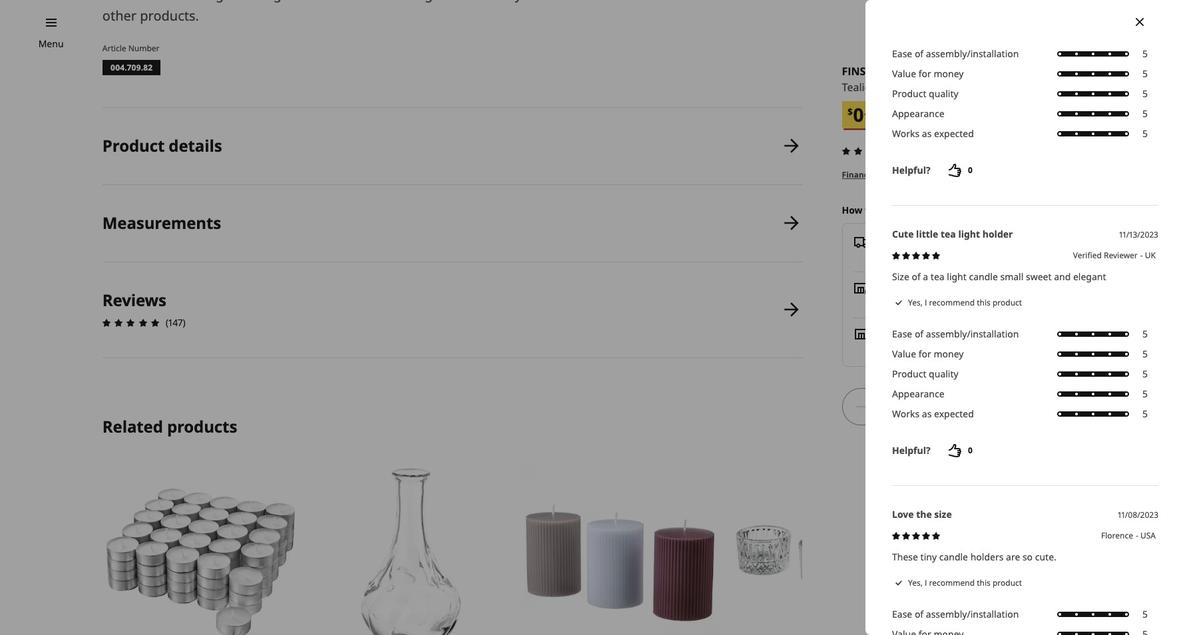 Task type: vqa. For each thing, say whether or not it's contained in the screenshot.
Review: 5 out of 5 stars. Total reviews: 1 IMAGE
no



Task type: describe. For each thing, give the bounding box(es) containing it.
finsmak inside a timeless and elegant design makes finsmak tealight holder easy to use and combine with other products.
[[337, 0, 394, 3]]

sweet
[[1026, 271, 1052, 283]]

>
[[1001, 169, 1005, 181]]

11/13/2023
[[1119, 229, 1158, 241]]

size
[[892, 271, 909, 283]]

products.
[[140, 7, 199, 25]]

how
[[842, 204, 862, 216]]

ease for cute little tea light holder
[[892, 328, 912, 340]]

0 vertical spatial candle
[[969, 271, 998, 283]]

of up in stock at canton, mi
[[915, 328, 923, 340]]

easy
[[494, 0, 522, 3]]

helpful? for 1st 0 "button" from the bottom
[[892, 444, 930, 457]]

get
[[877, 204, 892, 216]]

options
[[883, 169, 913, 181]]

smällspirea tealight holder, clear glass/patterned, 1 ½ " image
[[731, 465, 928, 635]]

(147)
[[166, 316, 185, 329]]

of down tiny
[[915, 608, 923, 621]]

0 vertical spatial product
[[892, 87, 926, 100]]

available
[[893, 250, 933, 262]]

delivery
[[880, 235, 918, 248]]

2 money from the top
[[934, 348, 964, 360]]

combine
[[594, 0, 649, 3]]

1 ease of assembly/installation from the top
[[892, 48, 1019, 60]]

love the size
[[892, 508, 952, 521]]

tealight
[[398, 0, 446, 3]]

$ 0 . 49
[[847, 102, 878, 127]]

11 5 from the top
[[1142, 608, 1148, 621]]

1 vertical spatial tea
[[931, 271, 944, 283]]

pick up at canton, mi group
[[877, 296, 971, 308]]

reviews heading
[[102, 289, 166, 311]]

reviews
[[102, 289, 166, 311]]

assembly/installation for size
[[926, 608, 1019, 621]]

of up finsmak tealight holder, clear glass,
[[915, 48, 923, 60]]

recommend for tea
[[929, 297, 975, 308]]

2 appearance from the top
[[892, 388, 944, 400]]

1 vertical spatial up
[[897, 296, 910, 308]]

these
[[892, 551, 918, 563]]

viljestark vase, clear glass, 6 ¾ " image
[[312, 465, 508, 635]]

assembly/installation for tea
[[926, 328, 1019, 340]]

kopparlönn scented pillar candle, almond & cherry/mixed colors, 30 hr image
[[522, 465, 718, 635]]

related products
[[102, 415, 237, 437]]

finsmak inside finsmak tealight holder, clear glass,
[[842, 64, 890, 79]]

related
[[102, 415, 163, 437]]

0 horizontal spatial and
[[170, 0, 194, 3]]

.
[[864, 105, 867, 118]]

measurements button
[[102, 185, 802, 261]]

2 quality from the top
[[929, 368, 958, 380]]

0 for 1st 0 "button" from the bottom
[[968, 445, 973, 456]]

$
[[847, 105, 853, 118]]

measurements
[[102, 212, 221, 234]]

1 quality from the top
[[929, 87, 958, 100]]

to for add to bag
[[1026, 400, 1036, 413]]

this for are
[[977, 577, 990, 588]]

use
[[542, 0, 564, 3]]

reviewer
[[1104, 250, 1138, 261]]

1 as from the top
[[922, 127, 932, 140]]

in for in store
[[877, 327, 886, 340]]

product details heading
[[102, 135, 222, 156]]

7 5 from the top
[[1142, 348, 1148, 360]]

cute.
[[1035, 551, 1056, 563]]

ease of assembly/installation for size
[[892, 608, 1019, 621]]

i for tiny
[[925, 577, 927, 588]]

1 for from the top
[[919, 68, 931, 80]]

change store
[[1073, 204, 1132, 216]]

florence
[[1101, 530, 1133, 541]]

so
[[1023, 551, 1033, 563]]

size
[[934, 508, 952, 521]]

florence - usa
[[1101, 530, 1156, 541]]

1 vertical spatial holder
[[982, 228, 1013, 241]]

it
[[895, 204, 902, 216]]

how to get it
[[842, 204, 902, 216]]

review: 4.9 out of 5 stars. total reviews: 147 image inside "list"
[[98, 315, 163, 331]]

a timeless and elegant design makes finsmak tealight holder easy to use and combine with other products.
[[102, 0, 679, 25]]

48146
[[933, 235, 960, 248]]

1 vertical spatial -
[[1136, 530, 1138, 541]]

product details button
[[102, 108, 802, 184]]

to inside a timeless and elegant design makes finsmak tealight holder easy to use and combine with other products.
[[525, 0, 538, 3]]

document containing ease of assembly/installation
[[865, 0, 1185, 635]]

2 pick from the top
[[877, 296, 895, 308]]

product inside button
[[102, 135, 165, 156]]

1 pick from the top
[[877, 281, 896, 294]]

mi inside pick up pick up at canton, mi
[[960, 296, 971, 308]]

1 works from the top
[[892, 127, 920, 140]]

these tiny  candle holders are so cute.
[[892, 551, 1056, 563]]

available.
[[930, 169, 969, 181]]

in stock at canton, mi
[[877, 342, 972, 354]]

uk
[[1145, 250, 1156, 261]]

with
[[652, 0, 679, 3]]

menu button
[[38, 37, 64, 51]]

timeless
[[114, 0, 166, 3]]

bag
[[1038, 400, 1056, 413]]

small
[[1000, 271, 1023, 283]]

store for change store
[[1109, 204, 1132, 216]]

in stock at canton, mi group
[[877, 342, 972, 354]]

stock
[[888, 342, 911, 354]]

5 5 from the top
[[1142, 127, 1148, 140]]

1 vertical spatial light
[[947, 271, 967, 283]]

in store
[[877, 327, 913, 340]]

financing options are available. details >
[[842, 169, 1005, 181]]

2 5 from the top
[[1142, 68, 1148, 80]]

menu
[[38, 37, 64, 50]]

1 money from the top
[[934, 68, 964, 80]]

products
[[167, 415, 237, 437]]

holders
[[970, 551, 1004, 563]]

tealight
[[842, 80, 882, 95]]

1 ease from the top
[[892, 48, 912, 60]]

number
[[128, 43, 159, 54]]

other
[[102, 7, 137, 25]]

in for in stock at canton, mi
[[877, 342, 886, 354]]

financing options are available. details > button
[[842, 169, 1005, 181]]

1 appearance from the top
[[892, 107, 944, 120]]

1 assembly/installation from the top
[[926, 48, 1019, 60]]

right image
[[1104, 241, 1120, 257]]

holder inside a timeless and elegant design makes finsmak tealight holder easy to use and combine with other products.
[[449, 0, 490, 3]]

pick up pick up at canton, mi
[[877, 281, 971, 308]]

004.709.82
[[110, 62, 152, 73]]



Task type: locate. For each thing, give the bounding box(es) containing it.
yes, i recommend this product for tea
[[908, 297, 1022, 308]]

to up available
[[921, 235, 931, 248]]

money
[[934, 68, 964, 80], [934, 348, 964, 360]]

1 vertical spatial store
[[889, 327, 913, 340]]

design
[[248, 0, 290, 3]]

9 5 from the top
[[1142, 388, 1148, 400]]

1 value for money from the top
[[892, 68, 964, 80]]

0 vertical spatial quality
[[929, 87, 958, 100]]

store
[[1109, 204, 1132, 216], [889, 327, 913, 340]]

works up options
[[892, 127, 920, 140]]

product details
[[102, 135, 222, 156]]

2 horizontal spatial and
[[1054, 271, 1071, 283]]

2 value from the top
[[892, 348, 916, 360]]

are inside financing options are available. details > button
[[915, 169, 928, 181]]

works as expected
[[892, 127, 974, 140], [892, 408, 974, 420]]

0 vertical spatial works
[[892, 127, 920, 140]]

0 vertical spatial assembly/installation
[[926, 48, 1019, 60]]

0 vertical spatial up
[[899, 281, 912, 294]]

recommend
[[929, 297, 975, 308], [929, 577, 975, 588]]

0 horizontal spatial finsmak
[[337, 0, 394, 3]]

1 recommend from the top
[[929, 297, 975, 308]]

1 vertical spatial in
[[877, 342, 886, 354]]

3 5 from the top
[[1142, 87, 1148, 100]]

dialog
[[865, 0, 1185, 635]]

holder left 'easy'
[[449, 0, 490, 3]]

1 vertical spatial assembly/installation
[[926, 328, 1019, 340]]

1 horizontal spatial elegant
[[1073, 271, 1106, 283]]

2 ease from the top
[[892, 328, 912, 340]]

product down holders
[[993, 577, 1022, 588]]

canton, mi button for in stock at
[[924, 342, 972, 354]]

at inside pick up pick up at canton, mi
[[912, 296, 921, 308]]

i
[[925, 297, 927, 308], [925, 577, 927, 588]]

review: 4.9 out of 5 stars. total reviews: 147 image up financing
[[838, 143, 902, 159]]

0 horizontal spatial elegant
[[197, 0, 244, 3]]

helpful?
[[892, 164, 930, 177], [892, 444, 930, 457]]

1 yes, i recommend this product from the top
[[908, 297, 1022, 308]]

elegant
[[197, 0, 244, 3], [1073, 271, 1106, 283]]

2 expected from the top
[[934, 408, 974, 420]]

little
[[916, 228, 938, 241]]

0 vertical spatial this
[[977, 297, 990, 308]]

yes,
[[908, 297, 923, 308], [908, 577, 923, 588]]

details
[[971, 169, 998, 181]]

measurements heading
[[102, 212, 221, 234]]

6 5 from the top
[[1142, 328, 1148, 340]]

light right little
[[958, 228, 980, 241]]

0 vertical spatial store
[[1109, 204, 1132, 216]]

article number
[[102, 43, 159, 54]]

1 horizontal spatial finsmak
[[842, 64, 890, 79]]

store up stock
[[889, 327, 913, 340]]

1 vertical spatial works
[[892, 408, 920, 420]]

verified reviewer - uk
[[1073, 250, 1156, 261]]

0 vertical spatial elegant
[[197, 0, 244, 3]]

a
[[923, 271, 928, 283]]

quality down the in stock at canton, mi group
[[929, 368, 958, 380]]

yes, i recommend this product
[[908, 297, 1022, 308], [908, 577, 1022, 588]]

2 ease of assembly/installation from the top
[[892, 328, 1019, 340]]

0 vertical spatial yes, i recommend this product
[[908, 297, 1022, 308]]

appearance
[[892, 107, 944, 120], [892, 388, 944, 400]]

1 vertical spatial product quality
[[892, 368, 958, 380]]

light right a
[[947, 271, 967, 283]]

canton, inside pick up pick up at canton, mi
[[923, 296, 957, 308]]

change store button
[[1073, 203, 1132, 218]]

assembly/installation up the in stock at canton, mi group
[[926, 328, 1019, 340]]

1 yes, from the top
[[908, 297, 923, 308]]

ease down these
[[892, 608, 912, 621]]

elegant left design on the top
[[197, 0, 244, 3]]

product for candle
[[993, 297, 1022, 308]]

0 vertical spatial ease of assembly/installation
[[892, 48, 1019, 60]]

delivery to 48146 available
[[880, 235, 960, 262]]

ease of assembly/installation for tea
[[892, 328, 1019, 340]]

and
[[170, 0, 194, 3], [567, 0, 591, 3], [1054, 271, 1071, 283]]

10 5 from the top
[[1142, 408, 1148, 420]]

0 for second 0 "button" from the bottom of the page
[[968, 165, 973, 176]]

finsmak right makes
[[337, 0, 394, 3]]

1 in from the top
[[877, 327, 886, 340]]

2 yes, from the top
[[908, 577, 923, 588]]

this down holders
[[977, 577, 990, 588]]

of left a
[[912, 271, 921, 283]]

0 vertical spatial holder
[[449, 0, 490, 3]]

1 expected from the top
[[934, 127, 974, 140]]

dialog containing ease of assembly/installation
[[865, 0, 1185, 635]]

list
[[98, 108, 802, 358]]

49
[[867, 105, 878, 118]]

recommend down the these tiny  candle holders are so cute.
[[929, 577, 975, 588]]

canton, mi button
[[923, 296, 971, 308], [924, 342, 972, 354]]

works
[[892, 127, 920, 140], [892, 408, 920, 420]]

appearance right quantity input value text box
[[892, 388, 944, 400]]

0 button up the size at the right bottom of page
[[936, 438, 989, 464]]

helpful? for second 0 "button" from the bottom of the page
[[892, 164, 930, 177]]

0 vertical spatial pick
[[877, 281, 896, 294]]

1 value from the top
[[892, 68, 916, 80]]

ease of assembly/installation down the these tiny  candle holders are so cute.
[[892, 608, 1019, 621]]

1 vertical spatial value
[[892, 348, 916, 360]]

yes, down these
[[908, 577, 923, 588]]

1 vertical spatial 0 button
[[936, 438, 989, 464]]

expected
[[934, 127, 974, 140], [934, 408, 974, 420]]

add to bag button
[[929, 388, 1132, 425]]

1 horizontal spatial and
[[567, 0, 591, 3]]

yes, for tiny
[[908, 577, 923, 588]]

value
[[892, 68, 916, 80], [892, 348, 916, 360]]

at up in store
[[912, 296, 921, 308]]

cute
[[892, 228, 914, 241]]

1 horizontal spatial candle
[[969, 271, 998, 283]]

to left get
[[865, 204, 875, 216]]

0 horizontal spatial are
[[915, 169, 928, 181]]

and up products.
[[170, 0, 194, 3]]

1 vertical spatial review: 4.9 out of 5 stars. total reviews: 147 image
[[98, 315, 163, 331]]

3 assembly/installation from the top
[[926, 608, 1019, 621]]

1 vertical spatial works as expected
[[892, 408, 974, 420]]

2 this from the top
[[977, 577, 990, 588]]

2 for from the top
[[919, 348, 931, 360]]

2 assembly/installation from the top
[[926, 328, 1019, 340]]

0 horizontal spatial -
[[1136, 530, 1138, 541]]

- left uk
[[1140, 250, 1143, 261]]

1 vertical spatial expected
[[934, 408, 974, 420]]

0 vertical spatial value for money
[[892, 68, 964, 80]]

i for of
[[925, 297, 927, 308]]

finsmak up tealight at the top of the page
[[842, 64, 890, 79]]

2 product from the top
[[993, 577, 1022, 588]]

1 vertical spatial yes, i recommend this product
[[908, 577, 1022, 588]]

mi down the pick up at canton, mi group
[[961, 342, 972, 354]]

1 vertical spatial mi
[[961, 342, 972, 354]]

0 vertical spatial expected
[[934, 127, 974, 140]]

add to bag
[[1005, 400, 1056, 413]]

1 helpful? from the top
[[892, 164, 930, 177]]

1 vertical spatial pick
[[877, 296, 895, 308]]

light
[[958, 228, 980, 241], [947, 271, 967, 283]]

this
[[977, 297, 990, 308], [977, 577, 990, 588]]

0 vertical spatial ease
[[892, 48, 912, 60]]

1 0 button from the top
[[936, 157, 989, 184]]

2 i from the top
[[925, 577, 927, 588]]

tea right little
[[941, 228, 956, 241]]

1 vertical spatial helpful?
[[892, 444, 930, 457]]

1 vertical spatial canton,
[[924, 342, 959, 354]]

0 vertical spatial as
[[922, 127, 932, 140]]

2 vertical spatial 0
[[968, 445, 973, 456]]

1 product quality from the top
[[892, 87, 958, 100]]

ease up stock
[[892, 328, 912, 340]]

3 ease from the top
[[892, 608, 912, 621]]

1 vertical spatial this
[[977, 577, 990, 588]]

1 horizontal spatial -
[[1140, 250, 1143, 261]]

this down size of a tea light candle small sweet and elegant
[[977, 297, 990, 308]]

verified
[[1073, 250, 1102, 261]]

2 vertical spatial ease
[[892, 608, 912, 621]]

store inside button
[[1109, 204, 1132, 216]]

1 vertical spatial canton, mi button
[[924, 342, 972, 354]]

2 vertical spatial assembly/installation
[[926, 608, 1019, 621]]

money right stock
[[934, 348, 964, 360]]

in left stock
[[877, 342, 886, 354]]

0 horizontal spatial candle
[[939, 551, 968, 563]]

1 vertical spatial i
[[925, 577, 927, 588]]

value left clear
[[892, 68, 916, 80]]

tea right a
[[931, 271, 944, 283]]

are right options
[[915, 169, 928, 181]]

as
[[922, 127, 932, 140], [922, 408, 932, 420]]

love
[[892, 508, 914, 521]]

candle
[[969, 271, 998, 283], [939, 551, 968, 563]]

-
[[1140, 250, 1143, 261], [1136, 530, 1138, 541]]

size of a tea light candle small sweet and elegant
[[892, 271, 1106, 283]]

finsmak tealight holder, clear glass,
[[842, 64, 980, 95]]

as right quantity input value text box
[[922, 408, 932, 420]]

assembly/installation up glass,
[[926, 48, 1019, 60]]

canton,
[[923, 296, 957, 308], [924, 342, 959, 354]]

3 ease of assembly/installation from the top
[[892, 608, 1019, 621]]

clear
[[922, 80, 946, 95]]

usa
[[1140, 530, 1156, 541]]

0
[[853, 102, 864, 127], [968, 165, 973, 176], [968, 445, 973, 456]]

2 in from the top
[[877, 342, 886, 354]]

1 vertical spatial appearance
[[892, 388, 944, 400]]

0 vertical spatial finsmak
[[337, 0, 394, 3]]

1 vertical spatial for
[[919, 348, 931, 360]]

1 horizontal spatial are
[[1006, 551, 1020, 563]]

glass,
[[949, 80, 977, 95]]

1 product from the top
[[993, 297, 1022, 308]]

4 5 from the top
[[1142, 107, 1148, 120]]

value for money
[[892, 68, 964, 80], [892, 348, 964, 360]]

0 vertical spatial review: 4.9 out of 5 stars. total reviews: 147 image
[[838, 143, 902, 159]]

2 0 button from the top
[[936, 438, 989, 464]]

are
[[915, 169, 928, 181], [1006, 551, 1020, 563]]

up down size
[[897, 296, 910, 308]]

0 vertical spatial value
[[892, 68, 916, 80]]

as up financing options are available. details >
[[922, 127, 932, 140]]

money right holder,
[[934, 68, 964, 80]]

this for light
[[977, 297, 990, 308]]

1 vertical spatial value for money
[[892, 348, 964, 360]]

to for how to get it
[[865, 204, 875, 216]]

0 vertical spatial mi
[[960, 296, 971, 308]]

0 vertical spatial 0
[[853, 102, 864, 127]]

yes, down size
[[908, 297, 923, 308]]

at right stock
[[913, 342, 922, 354]]

pick
[[877, 281, 896, 294], [877, 296, 895, 308]]

makes
[[293, 0, 334, 3]]

recommend up the in stock at canton, mi group
[[929, 297, 975, 308]]

the
[[916, 508, 932, 521]]

1 horizontal spatial review: 4.9 out of 5 stars. total reviews: 147 image
[[838, 143, 902, 159]]

glimma unscented tealights image
[[102, 465, 299, 635]]

a
[[102, 0, 111, 3]]

2 as from the top
[[922, 408, 932, 420]]

in up the in stock at canton, mi group
[[877, 327, 886, 340]]

1 vertical spatial product
[[993, 577, 1022, 588]]

0 vertical spatial yes,
[[908, 297, 923, 308]]

0 vertical spatial light
[[958, 228, 980, 241]]

i down a
[[925, 297, 927, 308]]

0 vertical spatial in
[[877, 327, 886, 340]]

to inside delivery to 48146 available
[[921, 235, 931, 248]]

expected left add
[[934, 408, 974, 420]]

0 horizontal spatial holder
[[449, 0, 490, 3]]

Quantity input value text field
[[874, 388, 892, 425]]

product for so
[[993, 577, 1022, 588]]

product down small
[[993, 297, 1022, 308]]

0 vertical spatial product quality
[[892, 87, 958, 100]]

1 vertical spatial 0
[[968, 165, 973, 176]]

up left a
[[899, 281, 912, 294]]

2 vertical spatial product
[[892, 368, 926, 380]]

8 5 from the top
[[1142, 368, 1148, 380]]

1 this from the top
[[977, 297, 990, 308]]

1 vertical spatial candle
[[939, 551, 968, 563]]

mi
[[960, 296, 971, 308], [961, 342, 972, 354]]

finsmak
[[337, 0, 394, 3], [842, 64, 890, 79]]

for left glass,
[[919, 68, 931, 80]]

2 product quality from the top
[[892, 368, 958, 380]]

0 vertical spatial at
[[912, 296, 921, 308]]

review: 4.9 out of 5 stars. total reviews: 147 image down reviews
[[98, 315, 163, 331]]

pick up the pick up at canton, mi group
[[877, 281, 896, 294]]

yes, i recommend this product down the these tiny  candle holders are so cute.
[[908, 577, 1022, 588]]

2 value for money from the top
[[892, 348, 964, 360]]

and right 'sweet'
[[1054, 271, 1071, 283]]

for
[[919, 68, 931, 80], [919, 348, 931, 360]]

1 vertical spatial elegant
[[1073, 271, 1106, 283]]

helpful? up the love
[[892, 444, 930, 457]]

list containing product details
[[98, 108, 802, 358]]

0 vertical spatial for
[[919, 68, 931, 80]]

store right change
[[1109, 204, 1132, 216]]

article
[[102, 43, 126, 54]]

canton, right stock
[[924, 342, 959, 354]]

1 horizontal spatial store
[[1109, 204, 1132, 216]]

2 yes, i recommend this product from the top
[[908, 577, 1022, 588]]

store for in store
[[889, 327, 913, 340]]

appearance down clear
[[892, 107, 944, 120]]

elegant inside a timeless and elegant design makes finsmak tealight holder easy to use and combine with other products.
[[197, 0, 244, 3]]

yes, i recommend this product for holders
[[908, 577, 1022, 588]]

1 vertical spatial at
[[913, 342, 922, 354]]

pick down size
[[877, 296, 895, 308]]

and right use
[[567, 0, 591, 3]]

0 vertical spatial product
[[993, 297, 1022, 308]]

2 works as expected from the top
[[892, 408, 974, 420]]

add
[[1005, 400, 1024, 413]]

0 vertical spatial helpful?
[[892, 164, 930, 177]]

quality right holder,
[[929, 87, 958, 100]]

change
[[1073, 204, 1107, 216]]

cute little tea light holder
[[892, 228, 1013, 241]]

0 button left '>'
[[936, 157, 989, 184]]

holder,
[[884, 80, 919, 95]]

tea
[[941, 228, 956, 241], [931, 271, 944, 283]]

are inside 'dialog'
[[1006, 551, 1020, 563]]

ease of assembly/installation up the in stock at canton, mi group
[[892, 328, 1019, 340]]

elegant down verified
[[1073, 271, 1106, 283]]

yes, for of
[[908, 297, 923, 308]]

candle right tiny
[[939, 551, 968, 563]]

1 works as expected from the top
[[892, 127, 974, 140]]

in
[[877, 327, 886, 340], [877, 342, 886, 354]]

canton, mi button down a
[[923, 296, 971, 308]]

0 vertical spatial money
[[934, 68, 964, 80]]

at
[[912, 296, 921, 308], [913, 342, 922, 354]]

2 vertical spatial ease of assembly/installation
[[892, 608, 1019, 621]]

0 horizontal spatial review: 4.9 out of 5 stars. total reviews: 147 image
[[98, 315, 163, 331]]

0 vertical spatial canton,
[[923, 296, 957, 308]]

candle left small
[[969, 271, 998, 283]]

0 button
[[936, 157, 989, 184], [936, 438, 989, 464]]

canton, mi button right stock
[[924, 342, 972, 354]]

expected up available.
[[934, 127, 974, 140]]

details
[[169, 135, 222, 156]]

tiny
[[920, 551, 937, 563]]

works as expected up financing options are available. details >
[[892, 127, 974, 140]]

to
[[525, 0, 538, 3], [865, 204, 875, 216], [921, 235, 931, 248], [1026, 400, 1036, 413]]

to for delivery to 48146 available
[[921, 235, 931, 248]]

are left so
[[1006, 551, 1020, 563]]

- left usa
[[1136, 530, 1138, 541]]

to left use
[[525, 0, 538, 3]]

holder up size of a tea light candle small sweet and elegant
[[982, 228, 1013, 241]]

ease of assembly/installation up glass,
[[892, 48, 1019, 60]]

5
[[1142, 48, 1148, 60], [1142, 68, 1148, 80], [1142, 87, 1148, 100], [1142, 107, 1148, 120], [1142, 127, 1148, 140], [1142, 328, 1148, 340], [1142, 348, 1148, 360], [1142, 368, 1148, 380], [1142, 388, 1148, 400], [1142, 408, 1148, 420], [1142, 608, 1148, 621]]

yes, i recommend this product down size of a tea light candle small sweet and elegant
[[908, 297, 1022, 308]]

helpful? up it
[[892, 164, 930, 177]]

for right stock
[[919, 348, 931, 360]]

works as expected right quantity input value text box
[[892, 408, 974, 420]]

2 helpful? from the top
[[892, 444, 930, 457]]

2 recommend from the top
[[929, 577, 975, 588]]

ease for love the size
[[892, 608, 912, 621]]

0 vertical spatial canton, mi button
[[923, 296, 971, 308]]

1 5 from the top
[[1142, 48, 1148, 60]]

0 vertical spatial recommend
[[929, 297, 975, 308]]

review: 4.9 out of 5 stars. total reviews: 147 image
[[838, 143, 902, 159], [98, 315, 163, 331]]

document
[[865, 0, 1185, 635]]

works right quantity input value text box
[[892, 408, 920, 420]]

0 vertical spatial are
[[915, 169, 928, 181]]

recommend for holders
[[929, 577, 975, 588]]

1 vertical spatial finsmak
[[842, 64, 890, 79]]

assembly/installation down the these tiny  candle holders are so cute.
[[926, 608, 1019, 621]]

1 vertical spatial recommend
[[929, 577, 975, 588]]

1 i from the top
[[925, 297, 927, 308]]

to inside button
[[1026, 400, 1036, 413]]

1 vertical spatial ease
[[892, 328, 912, 340]]

canton, down a
[[923, 296, 957, 308]]

financing
[[842, 169, 881, 181]]

canton, mi button for pick up at
[[923, 296, 971, 308]]

0 vertical spatial i
[[925, 297, 927, 308]]

2 works from the top
[[892, 408, 920, 420]]

1 vertical spatial money
[[934, 348, 964, 360]]

value down in store
[[892, 348, 916, 360]]

0 vertical spatial 0 button
[[936, 157, 989, 184]]

0 vertical spatial -
[[1140, 250, 1143, 261]]

1 vertical spatial product
[[102, 135, 165, 156]]

0 horizontal spatial store
[[889, 327, 913, 340]]

0 vertical spatial appearance
[[892, 107, 944, 120]]

ease up finsmak tealight holder, clear glass,
[[892, 48, 912, 60]]

up
[[899, 281, 912, 294], [897, 296, 910, 308]]

i down tiny
[[925, 577, 927, 588]]

mi down size of a tea light candle small sweet and elegant
[[960, 296, 971, 308]]

1 vertical spatial as
[[922, 408, 932, 420]]

11/08/2023
[[1118, 509, 1158, 521]]

to left bag
[[1026, 400, 1036, 413]]

0 vertical spatial tea
[[941, 228, 956, 241]]



